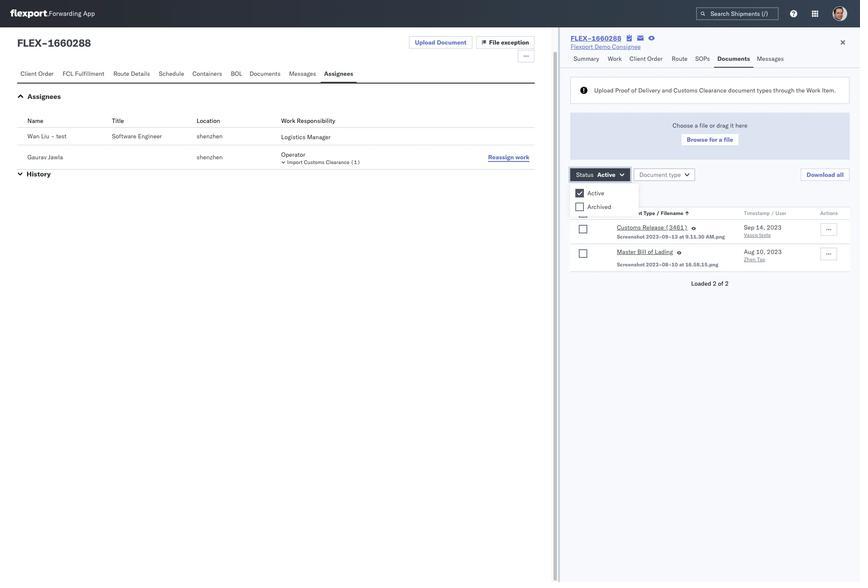 Task type: vqa. For each thing, say whether or not it's contained in the screenshot.
Navigating
no



Task type: locate. For each thing, give the bounding box(es) containing it.
1 vertical spatial clearance
[[326, 159, 350, 165]]

1 vertical spatial client order
[[21, 70, 54, 78]]

proof
[[616, 87, 630, 94]]

demo
[[595, 43, 611, 51]]

1660288 up flexport demo consignee
[[592, 34, 622, 42]]

0 vertical spatial upload
[[415, 39, 436, 46]]

1 vertical spatial assignees button
[[27, 92, 61, 101]]

client
[[630, 55, 646, 63], [21, 70, 37, 78]]

customs right import
[[304, 159, 325, 165]]

0 horizontal spatial client
[[21, 70, 37, 78]]

forwarding
[[49, 10, 82, 18]]

0 vertical spatial messages
[[757, 55, 784, 63]]

route for route
[[672, 55, 688, 63]]

2 vertical spatial of
[[719, 280, 724, 287]]

2023 inside sep 14, 2023 vasco teste
[[767, 224, 782, 231]]

1 2023- from the top
[[647, 233, 662, 240]]

order left route button on the top of the page
[[648, 55, 663, 63]]

0 horizontal spatial -
[[42, 36, 48, 49]]

clearance left (1)
[[326, 159, 350, 165]]

2023
[[767, 224, 782, 231], [768, 248, 782, 256]]

screenshot for sep
[[617, 233, 645, 240]]

0 horizontal spatial /
[[657, 210, 660, 216]]

test
[[56, 132, 67, 140]]

2 vertical spatial work
[[281, 117, 296, 125]]

2
[[619, 190, 623, 198], [713, 280, 717, 287], [726, 280, 729, 287]]

2023-
[[647, 233, 662, 240], [647, 261, 662, 268]]

1660288 down forwarding app
[[48, 36, 91, 49]]

wan
[[27, 132, 40, 140]]

clearance left document
[[700, 87, 727, 94]]

screenshot
[[617, 233, 645, 240], [617, 261, 645, 268]]

file exception button
[[476, 36, 535, 49], [476, 36, 535, 49]]

0 vertical spatial document
[[437, 39, 467, 46]]

/
[[657, 210, 660, 216], [772, 210, 775, 216]]

screenshot down master
[[617, 261, 645, 268]]

2 horizontal spatial 2
[[726, 280, 729, 287]]

active
[[598, 171, 616, 179], [588, 189, 605, 197]]

documents
[[718, 55, 751, 63], [250, 70, 281, 78]]

0 horizontal spatial documents
[[250, 70, 281, 78]]

route
[[672, 55, 688, 63], [113, 70, 129, 78]]

0 horizontal spatial 1660288
[[48, 36, 91, 49]]

a right for
[[719, 136, 723, 144]]

of right proof
[[632, 87, 637, 94]]

9.11.30
[[686, 233, 705, 240]]

client down flex
[[21, 70, 37, 78]]

1 vertical spatial of
[[648, 248, 654, 256]]

download
[[807, 171, 836, 179]]

0 horizontal spatial upload
[[415, 39, 436, 46]]

fcl
[[63, 70, 74, 78]]

1 horizontal spatial -
[[51, 132, 55, 140]]

1 vertical spatial screenshot
[[617, 261, 645, 268]]

of for bill
[[648, 248, 654, 256]]

0 vertical spatial a
[[695, 122, 698, 129]]

0 vertical spatial clearance
[[700, 87, 727, 94]]

(1)
[[351, 159, 361, 165]]

1 vertical spatial customs
[[304, 159, 325, 165]]

0 horizontal spatial messages
[[289, 70, 316, 78]]

clearance inside button
[[326, 159, 350, 165]]

1 horizontal spatial documents
[[718, 55, 751, 63]]

2023 for aug 10, 2023
[[768, 248, 782, 256]]

filename
[[661, 210, 684, 216]]

archived
[[588, 203, 612, 211]]

for
[[710, 136, 718, 144]]

2 at from the top
[[680, 261, 685, 268]]

1 vertical spatial route
[[113, 70, 129, 78]]

documents right bol button
[[250, 70, 281, 78]]

of right loaded
[[719, 280, 724, 287]]

0 vertical spatial order
[[648, 55, 663, 63]]

1 horizontal spatial messages button
[[754, 51, 789, 68]]

1 horizontal spatial work
[[608, 55, 622, 63]]

work up logistics at the top left of page
[[281, 117, 296, 125]]

1 vertical spatial messages
[[289, 70, 316, 78]]

types
[[757, 87, 772, 94]]

0 horizontal spatial order
[[38, 70, 54, 78]]

0 vertical spatial 2023
[[767, 224, 782, 231]]

a right choose
[[695, 122, 698, 129]]

/ left user
[[772, 210, 775, 216]]

None checkbox
[[579, 249, 588, 258]]

timestamp / user
[[745, 210, 787, 216]]

file down the it
[[724, 136, 734, 144]]

document type button
[[634, 168, 696, 181]]

upload inside button
[[415, 39, 436, 46]]

1 screenshot from the top
[[617, 233, 645, 240]]

document left "type" at the right top
[[640, 171, 668, 179]]

(3461)
[[666, 224, 688, 231]]

documents for the left documents button
[[250, 70, 281, 78]]

2023 right 10,
[[768, 248, 782, 256]]

history
[[27, 170, 51, 178]]

client for the leftmost client order button
[[21, 70, 37, 78]]

order
[[648, 55, 663, 63], [38, 70, 54, 78]]

active up archived
[[588, 189, 605, 197]]

1 vertical spatial work
[[807, 87, 821, 94]]

customs right and
[[674, 87, 698, 94]]

client order down consignee
[[630, 55, 663, 63]]

upload proof of delivery and customs clearance document types through the work item.
[[595, 87, 837, 94]]

at
[[680, 233, 685, 240], [680, 261, 685, 268]]

0 horizontal spatial route
[[113, 70, 129, 78]]

work right the
[[807, 87, 821, 94]]

2 horizontal spatial of
[[719, 280, 724, 287]]

of
[[632, 87, 637, 94], [648, 248, 654, 256], [719, 280, 724, 287]]

Search Shipments (/) text field
[[697, 7, 779, 20]]

forwarding app link
[[10, 9, 95, 18]]

0 horizontal spatial customs
[[304, 159, 325, 165]]

manager
[[307, 133, 331, 141]]

1 horizontal spatial client order
[[630, 55, 663, 63]]

tao
[[758, 256, 766, 263]]

0 vertical spatial client
[[630, 55, 646, 63]]

screenshot up master
[[617, 233, 645, 240]]

app
[[83, 10, 95, 18]]

at right 10 at the top right
[[680, 261, 685, 268]]

screenshot 2023-09-13 at 9.11.30 am.png
[[617, 233, 726, 240]]

upload document
[[415, 39, 467, 46]]

file inside button
[[724, 136, 734, 144]]

1 vertical spatial assignees
[[27, 92, 61, 101]]

documents right sops 'button'
[[718, 55, 751, 63]]

/ right "type"
[[657, 210, 660, 216]]

-
[[42, 36, 48, 49], [51, 132, 55, 140]]

1 vertical spatial document
[[640, 171, 668, 179]]

active up files
[[598, 171, 616, 179]]

client order left fcl
[[21, 70, 54, 78]]

2 2023- from the top
[[647, 261, 662, 268]]

0 horizontal spatial of
[[632, 87, 637, 94]]

1 horizontal spatial assignees button
[[321, 66, 357, 83]]

1 horizontal spatial /
[[772, 210, 775, 216]]

a inside button
[[719, 136, 723, 144]]

1 vertical spatial order
[[38, 70, 54, 78]]

work inside button
[[608, 55, 622, 63]]

customs release (3461) link
[[617, 223, 688, 233]]

2 screenshot from the top
[[617, 261, 645, 268]]

work button
[[605, 51, 627, 68]]

flex
[[17, 36, 42, 49]]

timestamp
[[745, 210, 770, 216]]

document left file
[[437, 39, 467, 46]]

1 horizontal spatial order
[[648, 55, 663, 63]]

client down consignee
[[630, 55, 646, 63]]

1 at from the top
[[680, 233, 685, 240]]

2023 for sep 14, 2023
[[767, 224, 782, 231]]

screenshot 2023-08-10 at 16.58.15.png
[[617, 261, 719, 268]]

1 vertical spatial upload
[[595, 87, 614, 94]]

1 horizontal spatial messages
[[757, 55, 784, 63]]

0 vertical spatial assignees
[[324, 70, 354, 78]]

0 vertical spatial of
[[632, 87, 637, 94]]

0 horizontal spatial client order
[[21, 70, 54, 78]]

0 vertical spatial client order
[[630, 55, 663, 63]]

liu
[[41, 132, 49, 140]]

2 vertical spatial customs
[[617, 224, 641, 231]]

0 vertical spatial assignees button
[[321, 66, 357, 83]]

bill
[[638, 248, 647, 256]]

route left sops
[[672, 55, 688, 63]]

0 vertical spatial route
[[672, 55, 688, 63]]

logistics manager
[[281, 133, 331, 141]]

1 vertical spatial -
[[51, 132, 55, 140]]

2023- down master bill of lading link
[[647, 261, 662, 268]]

0 vertical spatial customs
[[674, 87, 698, 94]]

0 vertical spatial at
[[680, 233, 685, 240]]

0 horizontal spatial file
[[700, 122, 709, 129]]

1 vertical spatial a
[[719, 136, 723, 144]]

location
[[197, 117, 220, 125]]

work down flexport demo consignee link
[[608, 55, 622, 63]]

1 horizontal spatial a
[[719, 136, 723, 144]]

containers
[[193, 70, 222, 78]]

2 shenzhen from the top
[[197, 153, 223, 161]]

documents button right sops
[[714, 51, 754, 68]]

a
[[695, 122, 698, 129], [719, 136, 723, 144]]

2023- down release
[[647, 233, 662, 240]]

title
[[112, 117, 124, 125]]

upload document button
[[409, 36, 473, 49]]

client order button down consignee
[[627, 51, 669, 68]]

1 vertical spatial file
[[724, 136, 734, 144]]

1 horizontal spatial client
[[630, 55, 646, 63]]

at right 13 on the right
[[680, 233, 685, 240]]

document left "type"
[[617, 210, 643, 216]]

route left details
[[113, 70, 129, 78]]

of for 2
[[719, 280, 724, 287]]

1 horizontal spatial file
[[724, 136, 734, 144]]

containers button
[[189, 66, 228, 83]]

type
[[669, 171, 681, 179]]

1 horizontal spatial route
[[672, 55, 688, 63]]

upload
[[415, 39, 436, 46], [595, 87, 614, 94]]

of right bill
[[648, 248, 654, 256]]

1 vertical spatial shenzhen
[[197, 153, 223, 161]]

0 horizontal spatial assignees button
[[27, 92, 61, 101]]

client order for rightmost client order button
[[630, 55, 663, 63]]

1 vertical spatial at
[[680, 261, 685, 268]]

logistics
[[281, 133, 306, 141]]

2 vertical spatial document
[[617, 210, 643, 216]]

download all
[[807, 171, 844, 179]]

documents button right bol in the left of the page
[[246, 66, 286, 83]]

1 horizontal spatial clearance
[[700, 87, 727, 94]]

reassign work
[[489, 153, 530, 161]]

1 vertical spatial client
[[21, 70, 37, 78]]

- down forwarding app link
[[42, 36, 48, 49]]

consignee
[[612, 43, 641, 51]]

flex-
[[571, 34, 592, 42]]

clearance
[[700, 87, 727, 94], [326, 159, 350, 165]]

fulfillment
[[75, 70, 104, 78]]

file left or
[[700, 122, 709, 129]]

upload for upload document
[[415, 39, 436, 46]]

flex - 1660288
[[17, 36, 91, 49]]

0 vertical spatial documents
[[718, 55, 751, 63]]

of inside master bill of lading link
[[648, 248, 654, 256]]

1 vertical spatial 2023
[[768, 248, 782, 256]]

0 vertical spatial shenzhen
[[197, 132, 223, 140]]

0 vertical spatial screenshot
[[617, 233, 645, 240]]

sops button
[[692, 51, 714, 68]]

1 vertical spatial documents
[[250, 70, 281, 78]]

1 horizontal spatial documents button
[[714, 51, 754, 68]]

- right liu on the left of page
[[51, 132, 55, 140]]

0 vertical spatial 2023-
[[647, 233, 662, 240]]

0 vertical spatial -
[[42, 36, 48, 49]]

lading
[[655, 248, 674, 256]]

0 horizontal spatial clearance
[[326, 159, 350, 165]]

0 vertical spatial work
[[608, 55, 622, 63]]

0 horizontal spatial documents button
[[246, 66, 286, 83]]

summary
[[574, 55, 600, 63]]

0 horizontal spatial 2
[[619, 190, 623, 198]]

documents button
[[714, 51, 754, 68], [246, 66, 286, 83]]

1 vertical spatial 2023-
[[647, 261, 662, 268]]

drag
[[717, 122, 729, 129]]

client order button left fcl
[[17, 66, 59, 83]]

flexport
[[571, 43, 593, 51]]

messages for the right messages button
[[757, 55, 784, 63]]

2023 up teste
[[767, 224, 782, 231]]

sep
[[745, 224, 755, 231]]

customs inside button
[[304, 159, 325, 165]]

0 vertical spatial file
[[700, 122, 709, 129]]

1 horizontal spatial upload
[[595, 87, 614, 94]]

order left fcl
[[38, 70, 54, 78]]

0 horizontal spatial assignees
[[27, 92, 61, 101]]

customs left release
[[617, 224, 641, 231]]

2023 inside aug 10, 2023 zhen tao
[[768, 248, 782, 256]]

None checkbox
[[576, 189, 584, 198], [576, 203, 584, 211], [579, 209, 588, 218], [579, 225, 588, 233], [576, 189, 584, 198], [576, 203, 584, 211], [579, 209, 588, 218], [579, 225, 588, 233]]

1 horizontal spatial of
[[648, 248, 654, 256]]

0 horizontal spatial work
[[281, 117, 296, 125]]

am.png
[[706, 233, 726, 240]]



Task type: describe. For each thing, give the bounding box(es) containing it.
1 horizontal spatial customs
[[617, 224, 641, 231]]

bol button
[[228, 66, 246, 83]]

08-
[[662, 261, 672, 268]]

operator
[[281, 151, 305, 159]]

0 vertical spatial active
[[598, 171, 616, 179]]

and
[[662, 87, 673, 94]]

route details
[[113, 70, 150, 78]]

download all button
[[801, 168, 850, 181]]

work for work
[[608, 55, 622, 63]]

bol
[[231, 70, 243, 78]]

1 shenzhen from the top
[[197, 132, 223, 140]]

at for sep 14, 2023
[[680, 233, 685, 240]]

1 horizontal spatial 2
[[713, 280, 717, 287]]

it
[[731, 122, 734, 129]]

2 horizontal spatial work
[[807, 87, 821, 94]]

10
[[672, 261, 678, 268]]

gaurav jawla
[[27, 153, 63, 161]]

uploaded files ∙ 2
[[571, 190, 623, 198]]

13
[[672, 233, 678, 240]]

flexport demo consignee
[[571, 43, 641, 51]]

release
[[643, 224, 664, 231]]

master
[[617, 248, 636, 256]]

schedule button
[[156, 66, 189, 83]]

09-
[[662, 233, 672, 240]]

choose
[[673, 122, 694, 129]]

1 horizontal spatial assignees
[[324, 70, 354, 78]]

1 horizontal spatial client order button
[[627, 51, 669, 68]]

import customs clearance                (1)
[[287, 159, 361, 165]]

order for rightmost client order button
[[648, 55, 663, 63]]

loaded 2 of 2
[[692, 280, 729, 287]]

0 horizontal spatial client order button
[[17, 66, 59, 83]]

route button
[[669, 51, 692, 68]]

flexport demo consignee link
[[571, 42, 641, 51]]

forwarding app
[[49, 10, 95, 18]]

2 for ∙
[[619, 190, 623, 198]]

1 vertical spatial active
[[588, 189, 605, 197]]

exception
[[501, 39, 530, 46]]

messages for messages button to the left
[[289, 70, 316, 78]]

through
[[774, 87, 795, 94]]

browse
[[687, 136, 708, 144]]

2 for of
[[726, 280, 729, 287]]

or
[[710, 122, 716, 129]]

of for proof
[[632, 87, 637, 94]]

timestamp / user button
[[743, 208, 804, 217]]

vasco
[[745, 232, 758, 238]]

document type
[[640, 171, 681, 179]]

loaded
[[692, 280, 712, 287]]

16.58.15.png
[[686, 261, 719, 268]]

flex-1660288 link
[[571, 34, 622, 42]]

client order for the leftmost client order button
[[21, 70, 54, 78]]

reassign work button
[[483, 151, 535, 164]]

master bill of lading
[[617, 248, 674, 256]]

import customs clearance                (1) button
[[281, 159, 473, 166]]

documents for right documents button
[[718, 55, 751, 63]]

uploaded
[[571, 190, 598, 198]]

0 horizontal spatial a
[[695, 122, 698, 129]]

customs release (3461)
[[617, 224, 688, 231]]

10,
[[757, 248, 766, 256]]

document for document type / filename
[[617, 210, 643, 216]]

all
[[837, 171, 844, 179]]

14,
[[756, 224, 766, 231]]

engineer
[[138, 132, 162, 140]]

responsibility
[[297, 117, 336, 125]]

software engineer
[[112, 132, 162, 140]]

screenshot for aug
[[617, 261, 645, 268]]

aug
[[745, 248, 755, 256]]

client for rightmost client order button
[[630, 55, 646, 63]]

2 horizontal spatial customs
[[674, 87, 698, 94]]

gaurav
[[27, 153, 47, 161]]

here
[[736, 122, 748, 129]]

jawla
[[48, 153, 63, 161]]

upload for upload proof of delivery and customs clearance document types through the work item.
[[595, 87, 614, 94]]

document for document type
[[640, 171, 668, 179]]

details
[[131, 70, 150, 78]]

order for the leftmost client order button
[[38, 70, 54, 78]]

item.
[[823, 87, 837, 94]]

status
[[577, 171, 594, 179]]

file
[[489, 39, 500, 46]]

choose a file or drag it here
[[673, 122, 748, 129]]

aug 10, 2023 zhen tao
[[745, 248, 782, 263]]

user
[[776, 210, 787, 216]]

browse for a file button
[[681, 133, 740, 146]]

document type / filename button
[[616, 208, 727, 217]]

fcl fulfillment button
[[59, 66, 110, 83]]

schedule
[[159, 70, 184, 78]]

route for route details
[[113, 70, 129, 78]]

at for aug 10, 2023
[[680, 261, 685, 268]]

work for work responsibility
[[281, 117, 296, 125]]

actions
[[821, 210, 839, 216]]

2023- for aug
[[647, 261, 662, 268]]

history button
[[27, 170, 51, 178]]

software
[[112, 132, 136, 140]]

0 horizontal spatial messages button
[[286, 66, 321, 83]]

document
[[729, 87, 756, 94]]

work responsibility
[[281, 117, 336, 125]]

browse for a file
[[687, 136, 734, 144]]

zhen
[[745, 256, 756, 263]]

1 horizontal spatial 1660288
[[592, 34, 622, 42]]

2023- for sep
[[647, 233, 662, 240]]

∙
[[613, 190, 617, 198]]

flexport. image
[[10, 9, 49, 18]]

1 / from the left
[[657, 210, 660, 216]]

file exception
[[489, 39, 530, 46]]

2 / from the left
[[772, 210, 775, 216]]

teste
[[760, 232, 771, 238]]



